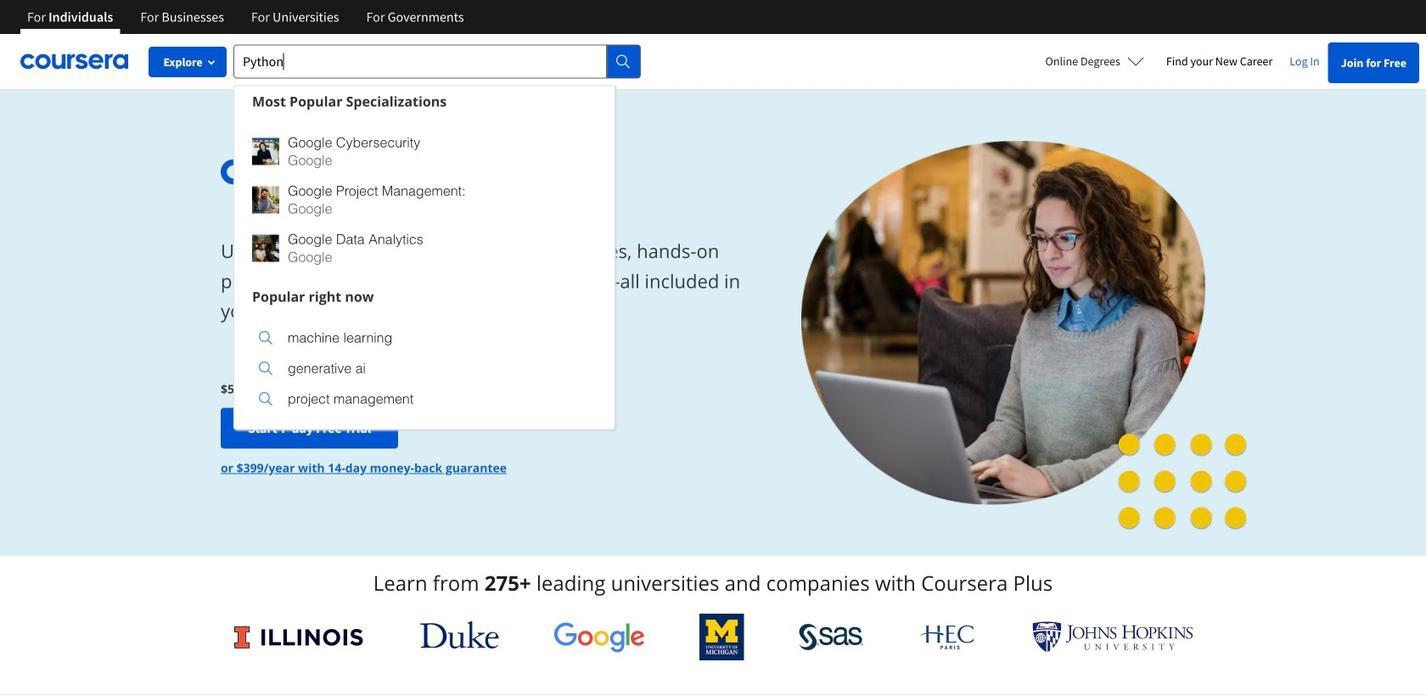 Task type: describe. For each thing, give the bounding box(es) containing it.
johns hopkins university image
[[1032, 621, 1193, 653]]

sas image
[[799, 623, 864, 651]]

coursera plus image
[[221, 159, 479, 185]]

hec paris image
[[918, 620, 978, 654]]

coursera image
[[20, 48, 128, 75]]

banner navigation
[[14, 0, 478, 34]]

2 list box from the top
[[234, 312, 615, 429]]

autocomplete results list box
[[233, 85, 615, 430]]



Task type: locate. For each thing, give the bounding box(es) containing it.
university of michigan image
[[700, 614, 744, 660]]

list box
[[234, 117, 615, 281], [234, 312, 615, 429]]

1 list box from the top
[[234, 117, 615, 281]]

0 vertical spatial list box
[[234, 117, 615, 281]]

What do you want to learn? text field
[[233, 45, 607, 79]]

suggestion image image
[[252, 138, 279, 165], [252, 186, 279, 213], [252, 235, 279, 262], [259, 331, 272, 345], [259, 362, 272, 375], [259, 392, 272, 406]]

None search field
[[233, 45, 641, 430]]

1 vertical spatial list box
[[234, 312, 615, 429]]

university of illinois at urbana-champaign image
[[233, 623, 365, 651]]

google image
[[553, 621, 645, 653]]

duke university image
[[420, 621, 499, 649]]



Task type: vqa. For each thing, say whether or not it's contained in the screenshot.
Coursera image
yes



